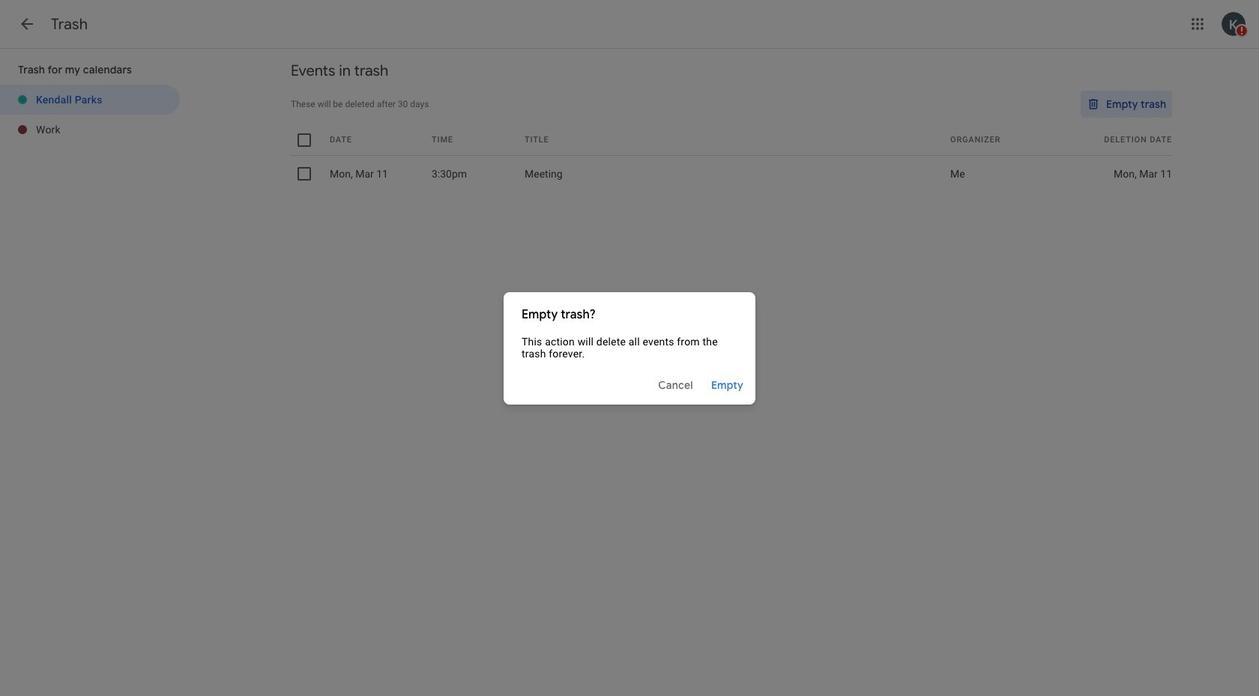 Task type: describe. For each thing, give the bounding box(es) containing it.
go back image
[[18, 15, 36, 33]]

0 vertical spatial heading
[[51, 15, 88, 34]]



Task type: locate. For each thing, give the bounding box(es) containing it.
1 vertical spatial heading
[[522, 305, 737, 323]]

heading
[[51, 15, 88, 34], [522, 305, 737, 323]]

1 horizontal spatial heading
[[522, 305, 737, 323]]

0 horizontal spatial heading
[[51, 15, 88, 34]]

list item
[[0, 85, 180, 115]]

alert dialog
[[504, 292, 755, 404]]

list
[[0, 85, 180, 145]]



Task type: vqa. For each thing, say whether or not it's contained in the screenshot.
the right Heading
yes



